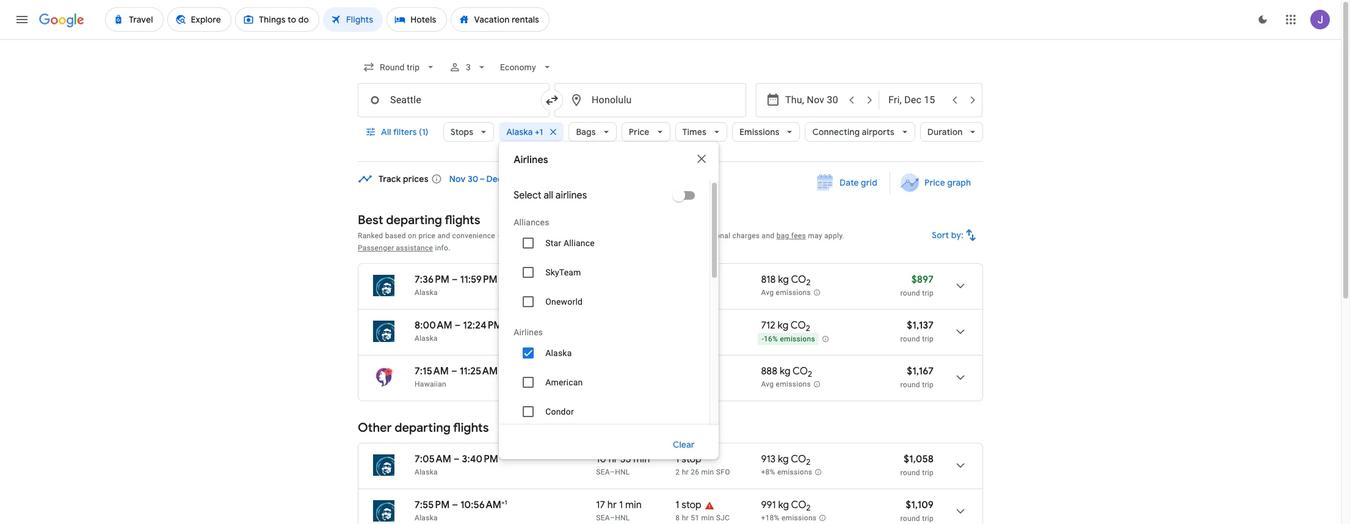 Task type: vqa. For each thing, say whether or not it's contained in the screenshot.
"Optional"
yes



Task type: describe. For each thing, give the bounding box(es) containing it.
+8% emissions
[[761, 468, 813, 477]]

co for 818
[[791, 274, 806, 286]]

3 button
[[444, 53, 493, 82]]

sfo
[[716, 468, 730, 476]]

2 airlines from the top
[[514, 327, 543, 337]]

Departure time: 7:36 PM. text field
[[415, 274, 450, 286]]

16%
[[764, 335, 778, 343]]

trip for $1,109
[[922, 514, 934, 523]]

nov 30 – dec 15
[[449, 173, 514, 184]]

round for $1,167
[[901, 381, 920, 389]]

total duration 17 hr 1 min. element
[[596, 499, 676, 513]]

3 inside prices include required taxes + fees for 3 passengers. optional charges and bag fees may apply. passenger assistance
[[652, 231, 656, 240]]

prices
[[403, 173, 429, 184]]

layover (1 of 1) is a 8 hr 51 min overnight layover at san jose mineta international airport in san jose. element
[[676, 513, 755, 523]]

ranked
[[358, 231, 383, 240]]

$1,137
[[907, 319, 934, 332]]

alaska inside '8:00 am – 12:24 pm alaska'
[[415, 334, 438, 343]]

price graph
[[925, 177, 971, 188]]

may
[[808, 231, 823, 240]]

prices
[[516, 231, 538, 240]]

$1,109
[[906, 499, 934, 511]]

1 fees from the left
[[623, 231, 638, 240]]

hawaiian
[[415, 380, 446, 388]]

2 inside '1 stop 2 hr 26 min sfo'
[[676, 468, 680, 476]]

35
[[620, 453, 631, 465]]

avg emissions for 818
[[761, 288, 811, 297]]

departing for best
[[386, 213, 442, 228]]

$1,058
[[904, 453, 934, 465]]

alaska +1
[[506, 126, 543, 137]]

7:36 pm
[[415, 274, 450, 286]]

price graph button
[[893, 172, 981, 194]]

$1,167
[[907, 365, 934, 377]]

co for 991
[[791, 499, 807, 511]]

hnl for 1
[[615, 514, 630, 522]]

main content containing best departing flights
[[358, 172, 983, 524]]

11:59 pm
[[460, 274, 498, 286]]

learn more about tracked prices image
[[431, 173, 442, 184]]

alliances
[[514, 217, 549, 227]]

condor only image
[[647, 397, 695, 426]]

8:00 am
[[415, 319, 452, 332]]

2 for 913
[[806, 457, 811, 467]]

818
[[761, 274, 776, 286]]

by:
[[952, 230, 964, 241]]

1 inside '1 stop 2 hr 26 min sfo'
[[676, 453, 680, 465]]

co for 712
[[791, 319, 806, 332]]

sort by: button
[[927, 220, 983, 250]]

based
[[385, 231, 406, 240]]

kg for 991
[[778, 499, 789, 511]]

departing for other
[[395, 420, 451, 436]]

other departing flights
[[358, 420, 489, 436]]

avg emissions for 888
[[761, 380, 811, 389]]

$1,109 round trip
[[901, 499, 934, 523]]

sjc
[[716, 514, 730, 522]]

leaves seattle-tacoma international airport at 7:55 pm on thursday, november 30 and arrives at daniel k. inouye international airport at 10:56 am on friday, december 1. element
[[415, 498, 507, 511]]

818 kg co 2
[[761, 274, 811, 288]]

flight details. leaves seattle-tacoma international airport at 8:00 am on thursday, november 30 and arrives at daniel k. inouye international airport at 12:24 pm on thursday, november 30. image
[[946, 317, 975, 346]]

graph
[[947, 177, 971, 188]]

condor
[[546, 407, 574, 417]]

3 inside popup button
[[466, 62, 471, 72]]

connecting airports button
[[805, 117, 915, 147]]

round for $897
[[901, 289, 920, 297]]

passenger
[[358, 244, 394, 252]]

times button
[[675, 117, 727, 147]]

$897
[[912, 274, 934, 286]]

emissions button
[[732, 117, 800, 147]]

main menu image
[[15, 12, 29, 27]]

sort by:
[[932, 230, 964, 241]]

2 for 818
[[806, 277, 811, 288]]

$1,167 round trip
[[901, 365, 934, 389]]

price for price
[[629, 126, 650, 137]]

stop for 1 stop
[[682, 499, 702, 511]]

all filters (1) button
[[358, 117, 438, 147]]

emissions down 712 kg co 2
[[780, 335, 815, 343]]

Arrival time: 3:40 PM. text field
[[462, 453, 498, 465]]

alaska down "7:55 pm"
[[415, 514, 438, 522]]

1 inside 7:55 pm – 10:56 am + 1
[[505, 498, 507, 506]]

1137 US dollars text field
[[907, 319, 934, 332]]

best
[[358, 213, 383, 228]]

1 1 stop flight. element from the top
[[676, 453, 702, 467]]

Arrival time: 12:24 PM. text field
[[463, 319, 502, 332]]

emissions for 888
[[776, 380, 811, 389]]

Return text field
[[889, 84, 945, 117]]

2 for 991
[[807, 503, 811, 513]]

leaves seattle-tacoma international airport at 8:00 am on thursday, november 30 and arrives at daniel k. inouye international airport at 12:24 pm on thursday, november 30. element
[[415, 319, 502, 332]]

kg for 818
[[778, 274, 789, 286]]

nonstop flight. element for 818
[[676, 274, 714, 288]]

+18%
[[761, 514, 780, 522]]

round for $1,137
[[901, 335, 920, 343]]

trip for $897
[[922, 289, 934, 297]]

apply.
[[825, 231, 845, 240]]

1 and from the left
[[438, 231, 450, 240]]

2 fees from the left
[[791, 231, 806, 240]]

date grid button
[[808, 172, 887, 194]]

flight details. leaves seattle-tacoma international airport at 7:55 pm on thursday, november 30 and arrives at daniel k. inouye international airport at 10:56 am on friday, december 1. image
[[946, 497, 975, 524]]

712 kg co 2
[[761, 319, 810, 334]]

– for 11:25 am
[[451, 365, 457, 377]]

kg for 888
[[780, 365, 791, 377]]

nonstop for 818
[[676, 274, 714, 286]]

alaska inside popup button
[[506, 126, 533, 137]]

min inside '1 stop 2 hr 26 min sfo'
[[702, 468, 714, 476]]

assistance
[[396, 244, 433, 252]]

trip for $1,167
[[922, 381, 934, 389]]

select all airlines
[[514, 189, 587, 202]]

7:55 pm – 10:56 am + 1
[[415, 498, 507, 511]]

Departure time: 7:55 PM. text field
[[415, 499, 450, 511]]

trip for $1,058
[[922, 468, 934, 477]]

grid
[[861, 177, 878, 188]]

Arrival time: 11:59 PM. text field
[[460, 274, 498, 286]]

12:24 pm
[[463, 319, 502, 332]]

991 kg co 2
[[761, 499, 811, 513]]

alaska +1 button
[[499, 117, 564, 147]]

hr for 51
[[682, 514, 689, 522]]

duration
[[928, 126, 963, 137]]

15
[[505, 173, 514, 184]]

– for 12:24 pm
[[455, 319, 461, 332]]

10
[[596, 453, 606, 465]]

51
[[691, 514, 700, 522]]

30 – dec
[[468, 173, 503, 184]]

sea for 17
[[596, 514, 610, 522]]

hr for 35
[[609, 453, 618, 465]]

for
[[640, 231, 650, 240]]

897 US dollars text field
[[912, 274, 934, 286]]

avg for 888
[[761, 380, 774, 389]]

passengers.
[[658, 231, 700, 240]]

leaves seattle-tacoma international airport at 7:05 am on thursday, november 30 and arrives at daniel k. inouye international airport at 3:40 pm on thursday, november 30. element
[[415, 453, 498, 465]]

hnl for 35
[[615, 468, 630, 476]]

emissions for 991
[[782, 514, 817, 522]]

nonstop flight. element for 888
[[676, 365, 714, 379]]

712
[[761, 319, 776, 332]]

$1,058 round trip
[[901, 453, 934, 477]]

Departure time: 7:05 AM. text field
[[415, 453, 451, 465]]

+ inside 7:55 pm – 10:56 am + 1
[[501, 498, 505, 506]]

required
[[566, 231, 594, 240]]

leaves seattle-tacoma international airport at 7:15 am on thursday, november 30 and arrives at daniel k. inouye international airport at 11:25 am on thursday, november 30. element
[[415, 365, 498, 377]]

1 airlines from the top
[[514, 154, 548, 166]]

co for 888
[[793, 365, 808, 377]]

track prices
[[379, 173, 429, 184]]

alliance
[[564, 238, 595, 248]]

7:15 am
[[415, 365, 449, 377]]

26
[[691, 468, 700, 476]]



Task type: locate. For each thing, give the bounding box(es) containing it.
sea down 10
[[596, 468, 610, 476]]

round inside "$1,167 round trip"
[[901, 381, 920, 389]]

price inside price popup button
[[629, 126, 650, 137]]

hr inside 10 hr 35 min sea – hnl
[[609, 453, 618, 465]]

round inside $1,109 round trip
[[901, 514, 920, 523]]

1 vertical spatial 1 stop flight. element
[[676, 499, 702, 513]]

1 hnl from the top
[[615, 468, 630, 476]]

trip for $1,137
[[922, 335, 934, 343]]

co up -16% emissions
[[791, 319, 806, 332]]

trip down 897 us dollars text box
[[922, 289, 934, 297]]

– for 10:56 am
[[452, 499, 458, 511]]

0 vertical spatial airlines
[[514, 154, 548, 166]]

0 vertical spatial nonstop flight. element
[[676, 274, 714, 288]]

emissions down 991 kg co 2
[[782, 514, 817, 522]]

stops button
[[443, 117, 494, 147]]

loading results progress bar
[[0, 39, 1341, 42]]

avg down 888
[[761, 380, 774, 389]]

3 trip from the top
[[922, 381, 934, 389]]

1 horizontal spatial 3
[[652, 231, 656, 240]]

connecting
[[813, 126, 860, 137]]

0 vertical spatial departing
[[386, 213, 442, 228]]

1 vertical spatial flights
[[453, 420, 489, 436]]

sea
[[596, 468, 610, 476], [596, 514, 610, 522]]

airlines down alaska +1 popup button
[[514, 154, 548, 166]]

1 avg emissions from the top
[[761, 288, 811, 297]]

trip inside $1,058 round trip
[[922, 468, 934, 477]]

bags
[[576, 126, 596, 137]]

1 horizontal spatial price
[[925, 177, 945, 188]]

co inside 991 kg co 2
[[791, 499, 807, 511]]

kg inside 818 kg co 2
[[778, 274, 789, 286]]

– right 7:15 am text box
[[451, 365, 457, 377]]

3
[[466, 62, 471, 72], [652, 231, 656, 240]]

1 stop
[[676, 499, 702, 511]]

2 trip from the top
[[922, 335, 934, 343]]

1167 US dollars text field
[[907, 365, 934, 377]]

hnl down 35
[[615, 468, 630, 476]]

nonstop for 888
[[676, 365, 714, 377]]

round down "$1,167"
[[901, 381, 920, 389]]

2 inside 991 kg co 2
[[807, 503, 811, 513]]

alaska down 7:36 pm
[[415, 288, 438, 297]]

airlines
[[556, 189, 587, 202]]

0 horizontal spatial price
[[629, 126, 650, 137]]

1 down "clear"
[[676, 453, 680, 465]]

– right 8:00 am
[[455, 319, 461, 332]]

None field
[[358, 56, 442, 78], [496, 56, 558, 78], [358, 56, 442, 78], [496, 56, 558, 78]]

Arrival time: 10:56 AM on  Friday, December 1. text field
[[461, 498, 507, 511]]

kg up +18% emissions
[[778, 499, 789, 511]]

– down total duration 17 hr 1 min. element
[[610, 514, 615, 522]]

2 right 818
[[806, 277, 811, 288]]

alaska down 7:05 am text box
[[415, 468, 438, 476]]

sort
[[932, 230, 949, 241]]

fees left for
[[623, 231, 638, 240]]

flights for other departing flights
[[453, 420, 489, 436]]

oneworld
[[546, 297, 583, 307]]

2 1 stop flight. element from the top
[[676, 499, 702, 513]]

hnl inside 10 hr 35 min sea – hnl
[[615, 468, 630, 476]]

round for $1,109
[[901, 514, 920, 523]]

+18% emissions
[[761, 514, 817, 522]]

and left bag
[[762, 231, 775, 240]]

8 hr 51 min sjc
[[676, 514, 730, 522]]

1 vertical spatial stop
[[682, 499, 702, 511]]

emissions for 818
[[776, 288, 811, 297]]

hnl
[[615, 468, 630, 476], [615, 514, 630, 522]]

round
[[901, 289, 920, 297], [901, 335, 920, 343], [901, 381, 920, 389], [901, 468, 920, 477], [901, 514, 920, 523]]

flight details. leaves seattle-tacoma international airport at 7:15 am on thursday, november 30 and arrives at daniel k. inouye international airport at 11:25 am on thursday, november 30. image
[[946, 363, 975, 392]]

+8%
[[761, 468, 775, 477]]

close dialog image
[[695, 151, 709, 166]]

none search field containing airlines
[[358, 53, 984, 524]]

kg right 888
[[780, 365, 791, 377]]

times
[[683, 126, 707, 137]]

5 round from the top
[[901, 514, 920, 523]]

kg for 913
[[778, 453, 789, 465]]

1 sea from the top
[[596, 468, 610, 476]]

star alliance
[[546, 238, 595, 248]]

avg emissions
[[761, 288, 811, 297], [761, 380, 811, 389]]

avg for 818
[[761, 288, 774, 297]]

1 stop flight. element
[[676, 453, 702, 467], [676, 499, 702, 513]]

2 inside 712 kg co 2
[[806, 323, 810, 334]]

round down $1,058
[[901, 468, 920, 477]]

2 nonstop flight. element from the top
[[676, 319, 714, 333]]

nonstop
[[676, 274, 714, 286], [676, 319, 714, 332], [676, 365, 714, 377]]

stop for 1 stop 2 hr 26 min sfo
[[682, 453, 702, 465]]

stops
[[451, 126, 473, 137]]

$897 round trip
[[901, 274, 934, 297]]

price button
[[622, 117, 670, 147]]

2 vertical spatial nonstop
[[676, 365, 714, 377]]

round inside $1,137 round trip
[[901, 335, 920, 343]]

all
[[381, 126, 391, 137]]

best departing flights
[[358, 213, 480, 228]]

avg
[[761, 288, 774, 297], [761, 380, 774, 389]]

star
[[546, 238, 561, 248]]

kg right 818
[[778, 274, 789, 286]]

4 trip from the top
[[922, 468, 934, 477]]

kg up +8% emissions
[[778, 453, 789, 465]]

layover (1 of 1) is a 2 hr 26 min layover at san francisco international airport in san francisco. element
[[676, 467, 755, 477]]

2 for 712
[[806, 323, 810, 334]]

round for $1,058
[[901, 468, 920, 477]]

2 up +18% emissions
[[807, 503, 811, 513]]

departing
[[386, 213, 442, 228], [395, 420, 451, 436]]

min for 35
[[634, 453, 650, 465]]

trip inside $1,109 round trip
[[922, 514, 934, 523]]

trip inside $1,137 round trip
[[922, 335, 934, 343]]

2 up +8% emissions
[[806, 457, 811, 467]]

nov
[[449, 173, 466, 184]]

2 left 26
[[676, 468, 680, 476]]

hr right 8
[[682, 514, 689, 522]]

8
[[676, 514, 680, 522]]

date
[[840, 177, 859, 188]]

17 hr 1 min sea – hnl
[[596, 499, 642, 522]]

kg for 712
[[778, 319, 789, 332]]

1 inside 17 hr 1 min sea – hnl
[[619, 499, 623, 511]]

stop up 51
[[682, 499, 702, 511]]

trip inside "$1,167 round trip"
[[922, 381, 934, 389]]

1 vertical spatial +
[[501, 498, 505, 506]]

flights for best departing flights
[[445, 213, 480, 228]]

0 vertical spatial avg emissions
[[761, 288, 811, 297]]

2 right 888
[[808, 369, 813, 379]]

– inside '8:00 am – 12:24 pm alaska'
[[455, 319, 461, 332]]

10:56 am
[[461, 499, 501, 511]]

nonstop flight. element
[[676, 274, 714, 288], [676, 319, 714, 333], [676, 365, 714, 379]]

leaves seattle-tacoma international airport at 7:36 pm on thursday, november 30 and arrives at daniel k. inouye international airport at 11:59 pm on thursday, november 30. element
[[415, 274, 498, 286]]

1 trip from the top
[[922, 289, 934, 297]]

min for 51
[[702, 514, 714, 522]]

airlines right 12:24 pm text field
[[514, 327, 543, 337]]

0 horizontal spatial fees
[[623, 231, 638, 240]]

3 round from the top
[[901, 381, 920, 389]]

1 vertical spatial avg emissions
[[761, 380, 811, 389]]

bags button
[[569, 117, 617, 147]]

913
[[761, 453, 776, 465]]

Departure text field
[[785, 84, 842, 117]]

– left 3:40 pm "text box"
[[454, 453, 460, 465]]

– right departure time: 7:55 pm. text field on the left bottom of page
[[452, 499, 458, 511]]

passenger assistance button
[[358, 244, 433, 252]]

min right 35
[[634, 453, 650, 465]]

hr right 10
[[609, 453, 618, 465]]

flights
[[445, 213, 480, 228], [453, 420, 489, 436]]

min right 51
[[702, 514, 714, 522]]

and inside prices include required taxes + fees for 3 passengers. optional charges and bag fees may apply. passenger assistance
[[762, 231, 775, 240]]

airports
[[862, 126, 895, 137]]

– right 7:36 pm
[[452, 274, 458, 286]]

price inside price graph button
[[925, 177, 945, 188]]

913 kg co 2
[[761, 453, 811, 467]]

hr left 26
[[682, 468, 689, 476]]

7:05 am – 3:40 pm alaska
[[415, 453, 498, 476]]

10 hr 35 min sea – hnl
[[596, 453, 650, 476]]

sea inside 10 hr 35 min sea – hnl
[[596, 468, 610, 476]]

trip inside $897 round trip
[[922, 289, 934, 297]]

1 vertical spatial airlines
[[514, 327, 543, 337]]

kg inside 991 kg co 2
[[778, 499, 789, 511]]

hr inside 17 hr 1 min sea – hnl
[[608, 499, 617, 511]]

hr inside '1 stop 2 hr 26 min sfo'
[[682, 468, 689, 476]]

2 for 888
[[808, 369, 813, 379]]

0 horizontal spatial and
[[438, 231, 450, 240]]

flights up 3:40 pm "text box"
[[453, 420, 489, 436]]

0 horizontal spatial 3
[[466, 62, 471, 72]]

1 stop flight. element up 51
[[676, 499, 702, 513]]

2 sea from the top
[[596, 514, 610, 522]]

2 round from the top
[[901, 335, 920, 343]]

hnl inside 17 hr 1 min sea – hnl
[[615, 514, 630, 522]]

hr for 1
[[608, 499, 617, 511]]

1 stop flight. element up 26
[[676, 453, 702, 467]]

0 vertical spatial flights
[[445, 213, 480, 228]]

1 right 10:56 am
[[505, 498, 507, 506]]

1 right 17
[[619, 499, 623, 511]]

1 vertical spatial nonstop flight. element
[[676, 319, 714, 333]]

$1,137 round trip
[[901, 319, 934, 343]]

– inside 7:55 pm – 10:56 am + 1
[[452, 499, 458, 511]]

optional
[[702, 231, 731, 240]]

0 vertical spatial nonstop
[[676, 274, 714, 286]]

co right 818
[[791, 274, 806, 286]]

round inside $1,058 round trip
[[901, 468, 920, 477]]

kg inside 712 kg co 2
[[778, 319, 789, 332]]

7:36 pm – 11:59 pm alaska
[[415, 274, 498, 297]]

7:15 am – 11:25 am hawaiian
[[415, 365, 498, 388]]

stop up 26
[[682, 453, 702, 465]]

None text field
[[358, 83, 550, 117], [555, 83, 746, 117], [358, 83, 550, 117], [555, 83, 746, 117]]

co up +18% emissions
[[791, 499, 807, 511]]

0 vertical spatial 1 stop flight. element
[[676, 453, 702, 467]]

kg up -16% emissions
[[778, 319, 789, 332]]

avg emissions down "888 kg co 2"
[[761, 380, 811, 389]]

–
[[452, 274, 458, 286], [455, 319, 461, 332], [451, 365, 457, 377], [454, 453, 460, 465], [610, 468, 615, 476], [452, 499, 458, 511], [610, 514, 615, 522]]

0 horizontal spatial +
[[501, 498, 505, 506]]

– inside "7:36 pm – 11:59 pm alaska"
[[452, 274, 458, 286]]

7:05 am
[[415, 453, 451, 465]]

find the best price region
[[358, 172, 983, 203]]

None search field
[[358, 53, 984, 524]]

2 stop from the top
[[682, 499, 702, 511]]

1 horizontal spatial and
[[762, 231, 775, 240]]

991
[[761, 499, 776, 511]]

alaska inside "7:36 pm – 11:59 pm alaska"
[[415, 288, 438, 297]]

– for 11:59 pm
[[452, 274, 458, 286]]

+1
[[535, 126, 543, 137]]

all
[[544, 189, 553, 202]]

price right bags popup button at the left of page
[[629, 126, 650, 137]]

alaska down 8:00 am
[[415, 334, 438, 343]]

0 vertical spatial sea
[[596, 468, 610, 476]]

– down total duration 10 hr 35 min. element
[[610, 468, 615, 476]]

nonstop for 712
[[676, 319, 714, 332]]

2
[[806, 277, 811, 288], [806, 323, 810, 334], [808, 369, 813, 379], [806, 457, 811, 467], [676, 468, 680, 476], [807, 503, 811, 513]]

flights up "convenience"
[[445, 213, 480, 228]]

2 avg from the top
[[761, 380, 774, 389]]

co for 913
[[791, 453, 806, 465]]

american
[[546, 377, 583, 387]]

co
[[791, 274, 806, 286], [791, 319, 806, 332], [793, 365, 808, 377], [791, 453, 806, 465], [791, 499, 807, 511]]

and right price
[[438, 231, 450, 240]]

– inside 10 hr 35 min sea – hnl
[[610, 468, 615, 476]]

0 vertical spatial price
[[629, 126, 650, 137]]

bag
[[777, 231, 790, 240]]

clear
[[673, 439, 695, 450]]

avg down 818
[[761, 288, 774, 297]]

emissions
[[776, 288, 811, 297], [780, 335, 815, 343], [776, 380, 811, 389], [777, 468, 813, 477], [782, 514, 817, 522]]

emissions for 913
[[777, 468, 813, 477]]

0 vertical spatial hnl
[[615, 468, 630, 476]]

taxes
[[596, 231, 615, 240]]

nonstop flight. element for 712
[[676, 319, 714, 333]]

2 up -16% emissions
[[806, 323, 810, 334]]

min inside 'element'
[[702, 514, 714, 522]]

1 vertical spatial 3
[[652, 231, 656, 240]]

round down the $1,109
[[901, 514, 920, 523]]

min
[[634, 453, 650, 465], [702, 468, 714, 476], [625, 499, 642, 511], [702, 514, 714, 522]]

2 vertical spatial nonstop flight. element
[[676, 365, 714, 379]]

co inside 913 kg co 2
[[791, 453, 806, 465]]

1 nonstop from the top
[[676, 274, 714, 286]]

emissions down 913 kg co 2
[[777, 468, 813, 477]]

swap origin and destination. image
[[545, 93, 559, 108]]

co up +8% emissions
[[791, 453, 806, 465]]

learn more about ranking image
[[498, 230, 509, 241]]

Departure time: 8:00 AM. text field
[[415, 319, 452, 332]]

trip down $1,058
[[922, 468, 934, 477]]

round inside $897 round trip
[[901, 289, 920, 297]]

Departure time: 7:15 AM. text field
[[415, 365, 449, 377]]

emissions down 818 kg co 2
[[776, 288, 811, 297]]

co inside 712 kg co 2
[[791, 319, 806, 332]]

1 horizontal spatial fees
[[791, 231, 806, 240]]

+
[[617, 231, 621, 240], [501, 498, 505, 506]]

filters
[[393, 126, 417, 137]]

charges
[[733, 231, 760, 240]]

0 vertical spatial 3
[[466, 62, 471, 72]]

+ inside prices include required taxes + fees for 3 passengers. optional charges and bag fees may apply. passenger assistance
[[617, 231, 621, 240]]

departing up "7:05 am"
[[395, 420, 451, 436]]

sea for 10
[[596, 468, 610, 476]]

alaska up american
[[546, 348, 572, 358]]

round down the 1137 us dollars text field
[[901, 335, 920, 343]]

1 vertical spatial price
[[925, 177, 945, 188]]

min right 17
[[625, 499, 642, 511]]

alaska inside 7:05 am – 3:40 pm alaska
[[415, 468, 438, 476]]

1 up 8
[[676, 499, 680, 511]]

1 stop 2 hr 26 min sfo
[[676, 453, 730, 476]]

flight details. leaves seattle-tacoma international airport at 7:05 am on thursday, november 30 and arrives at daniel k. inouye international airport at 3:40 pm on thursday, november 30. image
[[946, 451, 975, 480]]

2 avg emissions from the top
[[761, 380, 811, 389]]

2 and from the left
[[762, 231, 775, 240]]

2 hnl from the top
[[615, 514, 630, 522]]

co right 888
[[793, 365, 808, 377]]

price for price graph
[[925, 177, 945, 188]]

on
[[408, 231, 417, 240]]

hr inside 'element'
[[682, 514, 689, 522]]

1 round from the top
[[901, 289, 920, 297]]

1058 US dollars text field
[[904, 453, 934, 465]]

– inside 7:05 am – 3:40 pm alaska
[[454, 453, 460, 465]]

avg emissions down 818 kg co 2
[[761, 288, 811, 297]]

fees right bag
[[791, 231, 806, 240]]

1 vertical spatial hnl
[[615, 514, 630, 522]]

1 vertical spatial sea
[[596, 514, 610, 522]]

– inside 7:15 am – 11:25 am hawaiian
[[451, 365, 457, 377]]

2 inside "888 kg co 2"
[[808, 369, 813, 379]]

price left graph
[[925, 177, 945, 188]]

2 nonstop from the top
[[676, 319, 714, 332]]

round down 897 us dollars text box
[[901, 289, 920, 297]]

1 avg from the top
[[761, 288, 774, 297]]

2 inside 818 kg co 2
[[806, 277, 811, 288]]

trip down the $1,109
[[922, 514, 934, 523]]

ranked based on price and convenience
[[358, 231, 495, 240]]

1 vertical spatial avg
[[761, 380, 774, 389]]

all filters (1)
[[381, 126, 429, 137]]

co inside "888 kg co 2"
[[793, 365, 808, 377]]

emissions
[[740, 126, 780, 137]]

5 trip from the top
[[922, 514, 934, 523]]

skyteam
[[546, 268, 581, 277]]

8:00 am – 12:24 pm alaska
[[415, 319, 502, 343]]

min for 1
[[625, 499, 642, 511]]

sea inside 17 hr 1 min sea – hnl
[[596, 514, 610, 522]]

hr right 17
[[608, 499, 617, 511]]

trip down "$1,167"
[[922, 381, 934, 389]]

main content
[[358, 172, 983, 524]]

0 vertical spatial avg
[[761, 288, 774, 297]]

Arrival time: 11:25 AM. text field
[[460, 365, 498, 377]]

alaska left the +1
[[506, 126, 533, 137]]

2 inside 913 kg co 2
[[806, 457, 811, 467]]

1 horizontal spatial +
[[617, 231, 621, 240]]

1 nonstop flight. element from the top
[[676, 274, 714, 288]]

min right 26
[[702, 468, 714, 476]]

– for 3:40 pm
[[454, 453, 460, 465]]

total duration 10 hr 35 min. element
[[596, 453, 676, 467]]

1109 US dollars text field
[[906, 499, 934, 511]]

date grid
[[840, 177, 878, 188]]

change appearance image
[[1248, 5, 1278, 34]]

min inside 10 hr 35 min sea – hnl
[[634, 453, 650, 465]]

1
[[676, 453, 680, 465], [505, 498, 507, 506], [619, 499, 623, 511], [676, 499, 680, 511]]

3 nonstop flight. element from the top
[[676, 365, 714, 379]]

0 vertical spatial stop
[[682, 453, 702, 465]]

– inside 17 hr 1 min sea – hnl
[[610, 514, 615, 522]]

stop inside '1 stop 2 hr 26 min sfo'
[[682, 453, 702, 465]]

1 stop from the top
[[682, 453, 702, 465]]

hnl down total duration 17 hr 1 min. element
[[615, 514, 630, 522]]

other
[[358, 420, 392, 436]]

trip down the 1137 us dollars text field
[[922, 335, 934, 343]]

0 vertical spatial +
[[617, 231, 621, 240]]

emissions down "888 kg co 2"
[[776, 380, 811, 389]]

min inside 17 hr 1 min sea – hnl
[[625, 499, 642, 511]]

kg inside 913 kg co 2
[[778, 453, 789, 465]]

flight details. leaves seattle-tacoma international airport at 7:36 pm on thursday, november 30 and arrives at daniel k. inouye international airport at 11:59 pm on thursday, november 30. image
[[946, 271, 975, 301]]

1 vertical spatial nonstop
[[676, 319, 714, 332]]

3 nonstop from the top
[[676, 365, 714, 377]]

co inside 818 kg co 2
[[791, 274, 806, 286]]

sea down 17
[[596, 514, 610, 522]]

1 vertical spatial departing
[[395, 420, 451, 436]]

7:55 pm
[[415, 499, 450, 511]]

4 round from the top
[[901, 468, 920, 477]]

kg inside "888 kg co 2"
[[780, 365, 791, 377]]

departing up on
[[386, 213, 442, 228]]

888
[[761, 365, 778, 377]]



